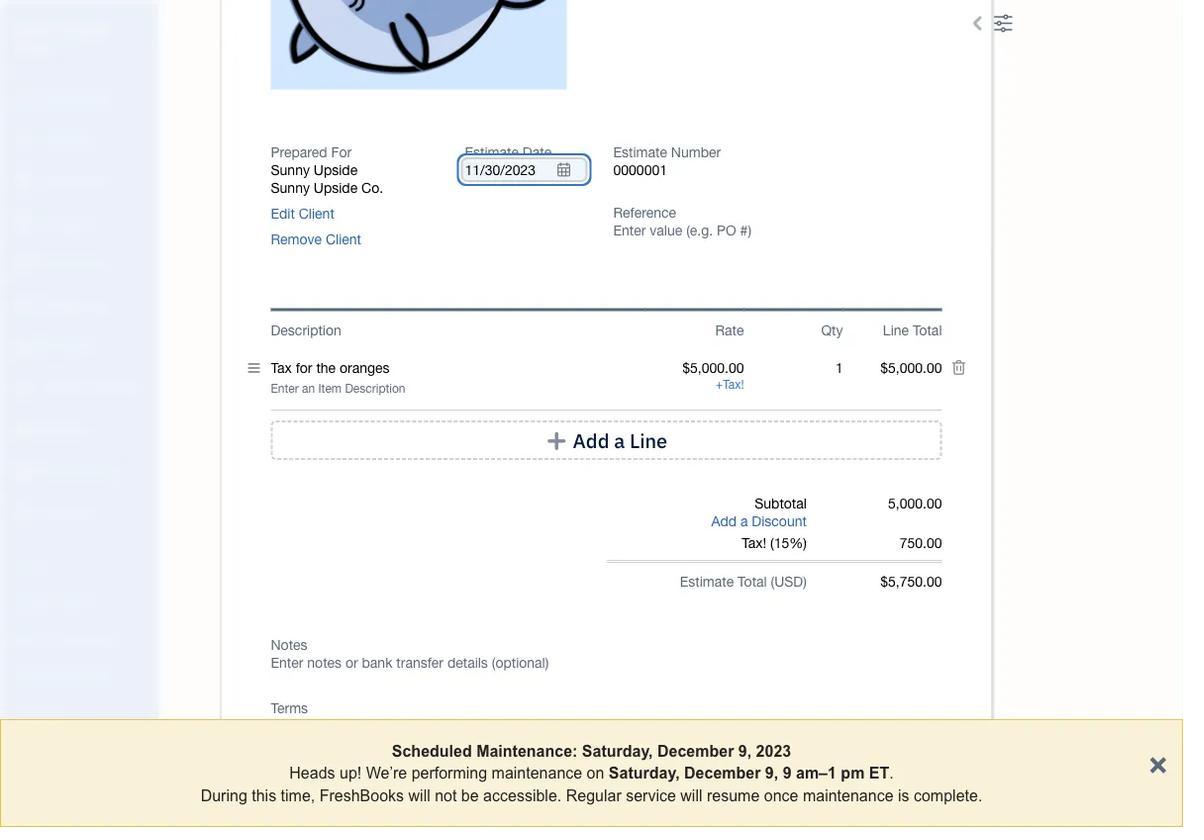Task type: describe. For each thing, give the bounding box(es) containing it.
be
[[461, 787, 479, 805]]

oranges
[[53, 18, 109, 37]]

complete.
[[914, 787, 983, 805]]

add a discount button
[[711, 514, 807, 531]]

Notes text field
[[271, 655, 942, 673]]

accessible.
[[483, 787, 562, 805]]

team
[[15, 595, 46, 611]]

(15%)
[[770, 536, 807, 552]]

bank connections
[[15, 668, 116, 684]]

750.00
[[900, 536, 942, 552]]

bank connections link
[[5, 660, 152, 694]]

subtotal
[[755, 496, 807, 513]]

resume
[[707, 787, 760, 805]]

et
[[869, 765, 889, 783]]

2 horizontal spatial estimate
[[680, 575, 734, 591]]

qty
[[821, 323, 843, 339]]

delete line item image
[[951, 360, 967, 378]]

2023
[[756, 743, 791, 761]]

× dialog
[[0, 720, 1183, 828]]

0 vertical spatial client
[[299, 206, 335, 222]]

on
[[587, 765, 604, 783]]

bank
[[15, 668, 43, 684]]

1 will from the left
[[408, 787, 430, 805]]

items and services link
[[5, 623, 152, 658]]

1 vertical spatial saturday,
[[609, 765, 680, 783]]

prepared
[[271, 144, 327, 161]]

apps
[[15, 558, 44, 574]]

for
[[331, 144, 352, 161]]

2 will from the left
[[681, 787, 703, 805]]

discount
[[752, 514, 807, 530]]

0 vertical spatial tax!
[[723, 378, 744, 392]]

report image
[[13, 504, 37, 524]]

remove client button
[[271, 231, 361, 249]]

line inside button
[[630, 429, 668, 454]]

Terms text field
[[271, 723, 942, 740]]

time,
[[281, 787, 315, 805]]

estimate for estimate number
[[613, 144, 667, 161]]

during
[[201, 787, 247, 805]]

9
[[783, 765, 792, 783]]

chevronleft image
[[968, 11, 989, 35]]

0 vertical spatial saturday,
[[582, 743, 653, 761]]

we're
[[366, 765, 407, 783]]

settings link
[[5, 696, 152, 731]]

members
[[49, 595, 101, 611]]

Enter an Item Description text field
[[271, 381, 645, 397]]

reference
[[613, 205, 676, 221]]

up!
[[340, 765, 362, 783]]

line total
[[883, 323, 942, 339]]

Item Rate (USD) text field
[[682, 360, 744, 377]]

invoice image
[[13, 213, 37, 233]]

0 vertical spatial maintenance
[[492, 765, 582, 783]]

payment image
[[13, 254, 37, 274]]

Enter an Estimate # text field
[[613, 162, 668, 179]]

1 horizontal spatial 9,
[[765, 765, 779, 783]]

regular
[[566, 787, 622, 805]]

once
[[764, 787, 799, 805]]

owner
[[16, 39, 55, 55]]

0 vertical spatial december
[[658, 743, 734, 761]]

notes
[[271, 638, 308, 654]]

co.
[[361, 180, 383, 196]]

Reference Number text field
[[613, 223, 753, 239]]

number
[[671, 144, 721, 161]]

2 sunny from the top
[[271, 180, 310, 196]]

Enter an Item Name text field
[[271, 360, 645, 378]]

+
[[716, 378, 723, 392]]

add a line button
[[271, 422, 942, 461]]

project image
[[13, 338, 37, 357]]

is
[[898, 787, 910, 805]]

items
[[15, 631, 45, 648]]



Task type: locate. For each thing, give the bounding box(es) containing it.
9, left 9
[[765, 765, 779, 783]]

a
[[614, 429, 625, 454], [741, 514, 748, 530]]

a right plus icon
[[614, 429, 625, 454]]

1 horizontal spatial estimate
[[613, 144, 667, 161]]

estimate total ( usd )
[[680, 575, 807, 591]]

saturday,
[[582, 743, 653, 761], [609, 765, 680, 783]]

estimate
[[465, 144, 519, 161], [613, 144, 667, 161], [680, 575, 734, 591]]

1 vertical spatial december
[[684, 765, 761, 783]]

performing
[[412, 765, 487, 783]]

1 horizontal spatial line
[[883, 323, 909, 339]]

0 vertical spatial add
[[573, 429, 609, 454]]

edit
[[271, 206, 295, 222]]

upside
[[314, 162, 358, 178], [314, 180, 358, 196]]

total for line
[[913, 323, 942, 339]]

+ tax!
[[716, 378, 744, 392]]

1 vertical spatial a
[[741, 514, 748, 530]]

add a line
[[573, 429, 668, 454]]

total
[[913, 323, 942, 339], [738, 575, 767, 591]]

a inside button
[[614, 429, 625, 454]]

will
[[408, 787, 430, 805], [681, 787, 703, 805]]

total left (
[[738, 575, 767, 591]]

1 sunny from the top
[[271, 162, 310, 178]]

not
[[435, 787, 457, 805]]

money image
[[13, 421, 37, 441]]

ruby oranges owner
[[16, 18, 109, 55]]

1 horizontal spatial maintenance
[[803, 787, 894, 805]]

1 vertical spatial 9,
[[765, 765, 779, 783]]

pm
[[841, 765, 865, 783]]

client image
[[13, 130, 37, 150]]

1 horizontal spatial will
[[681, 787, 703, 805]]

0 vertical spatial total
[[913, 323, 942, 339]]

ruby
[[16, 18, 50, 37]]

services
[[71, 631, 119, 648]]

dashboard image
[[13, 88, 37, 108]]

date
[[523, 144, 552, 161]]

scheduled
[[392, 743, 472, 761]]

sunny down prepared
[[271, 162, 310, 178]]

1 vertical spatial tax!
[[742, 536, 767, 552]]

heads
[[289, 765, 335, 783]]

estimate up the 'enter an estimate #' text field
[[613, 144, 667, 161]]

rate
[[715, 323, 744, 339]]

estimate date
[[465, 144, 552, 161]]

apps link
[[5, 550, 152, 584]]

service
[[626, 787, 676, 805]]

1 vertical spatial add
[[711, 514, 737, 530]]

Line Total (USD) text field
[[880, 360, 942, 377]]

add inside subtotal add a discount tax! (15%)
[[711, 514, 737, 530]]

settings
[[15, 705, 60, 721]]

client
[[299, 206, 335, 222], [326, 231, 361, 248]]

add left discount in the right bottom of the page
[[711, 514, 737, 530]]

maintenance down pm
[[803, 787, 894, 805]]

will right service
[[681, 787, 703, 805]]

1 vertical spatial line
[[630, 429, 668, 454]]

estimate image
[[13, 171, 37, 191]]

line up line total (usd) text box
[[883, 323, 909, 339]]

total up line total (usd) text box
[[913, 323, 942, 339]]

0 vertical spatial 9,
[[739, 743, 752, 761]]

client up remove client "button"
[[299, 206, 335, 222]]

× button
[[1149, 745, 1167, 782]]

line
[[883, 323, 909, 339], [630, 429, 668, 454]]

line right plus icon
[[630, 429, 668, 454]]

9,
[[739, 743, 752, 761], [765, 765, 779, 783]]

0 vertical spatial a
[[614, 429, 625, 454]]

estimate number
[[613, 144, 721, 161]]

0 horizontal spatial estimate
[[465, 144, 519, 161]]

subtotal add a discount tax! (15%)
[[711, 496, 807, 552]]

sunny up edit
[[271, 180, 310, 196]]

2 upside from the top
[[314, 180, 358, 196]]

0 horizontal spatial 9,
[[739, 743, 752, 761]]

0 horizontal spatial add
[[573, 429, 609, 454]]

estimate left (
[[680, 575, 734, 591]]

plus image
[[545, 431, 568, 451]]

usd
[[775, 575, 803, 591]]

1 upside from the top
[[314, 162, 358, 178]]

maintenance
[[492, 765, 582, 783], [803, 787, 894, 805]]

(
[[771, 575, 775, 591]]

$5,750.00
[[881, 575, 942, 591]]

prepared for sunny upside sunny upside co. edit client remove client
[[271, 144, 383, 248]]

0 horizontal spatial total
[[738, 575, 767, 591]]

freshbooks
[[320, 787, 404, 805]]

)
[[803, 575, 807, 591]]

items and services
[[15, 631, 119, 648]]

sunny
[[271, 162, 310, 178], [271, 180, 310, 196]]

edit client button
[[271, 205, 335, 223]]

a left discount in the right bottom of the page
[[741, 514, 748, 530]]

tax! down add a discount button
[[742, 536, 767, 552]]

1 vertical spatial upside
[[314, 180, 358, 196]]

0 horizontal spatial maintenance
[[492, 765, 582, 783]]

add
[[573, 429, 609, 454], [711, 514, 737, 530]]

×
[[1149, 745, 1167, 782]]

1 vertical spatial total
[[738, 575, 767, 591]]

1 vertical spatial client
[[326, 231, 361, 248]]

maintenance:
[[476, 743, 578, 761]]

Estimate date in MM/DD/YYYY format text field
[[465, 162, 584, 179]]

scheduled maintenance: saturday, december 9, 2023 heads up! we're performing maintenance on saturday, december 9, 9 am–1 pm et . during this time, freshbooks will not be accessible. regular service will resume once maintenance is complete.
[[201, 743, 983, 805]]

1 horizontal spatial a
[[741, 514, 748, 530]]

estimate up estimate date in mm/dd/yyyy format text field
[[465, 144, 519, 161]]

description
[[271, 323, 341, 339]]

total for estimate
[[738, 575, 767, 591]]

1 horizontal spatial total
[[913, 323, 942, 339]]

bars image
[[248, 360, 260, 378]]

9, left 2023
[[739, 743, 752, 761]]

1 vertical spatial maintenance
[[803, 787, 894, 805]]

team members
[[15, 595, 101, 611]]

main element
[[0, 0, 208, 828]]

and
[[48, 631, 69, 648]]

0 vertical spatial line
[[883, 323, 909, 339]]

0 vertical spatial sunny
[[271, 162, 310, 178]]

am–1
[[796, 765, 837, 783]]

chart image
[[13, 462, 37, 482]]

0 horizontal spatial line
[[630, 429, 668, 454]]

0 horizontal spatial a
[[614, 429, 625, 454]]

saturday, up service
[[609, 765, 680, 783]]

tax! down item rate (usd) text field at the top right of page
[[723, 378, 744, 392]]

team members link
[[5, 586, 152, 621]]

saturday, down 'terms' text box
[[582, 743, 653, 761]]

1 vertical spatial sunny
[[271, 180, 310, 196]]

1 horizontal spatial add
[[711, 514, 737, 530]]

settings image
[[993, 11, 1014, 35]]

estimate for estimate date
[[465, 144, 519, 161]]

will left not
[[408, 787, 430, 805]]

a inside subtotal add a discount tax! (15%)
[[741, 514, 748, 530]]

Item Quantity text field
[[814, 360, 843, 377]]

.
[[889, 765, 894, 783]]

timer image
[[13, 379, 37, 399]]

maintenance down maintenance:
[[492, 765, 582, 783]]

tax!
[[723, 378, 744, 392], [742, 536, 767, 552]]

terms
[[271, 701, 308, 718]]

5,000.00
[[888, 496, 942, 513]]

0 horizontal spatial will
[[408, 787, 430, 805]]

add inside add a line button
[[573, 429, 609, 454]]

connections
[[46, 668, 116, 684]]

client right remove
[[326, 231, 361, 248]]

tax! inside subtotal add a discount tax! (15%)
[[742, 536, 767, 552]]

remove
[[271, 231, 322, 248]]

december
[[658, 743, 734, 761], [684, 765, 761, 783]]

0 vertical spatial upside
[[314, 162, 358, 178]]

add right plus icon
[[573, 429, 609, 454]]

this
[[252, 787, 276, 805]]

expense image
[[13, 296, 37, 316]]



Task type: vqa. For each thing, say whether or not it's contained in the screenshot.
Team
yes



